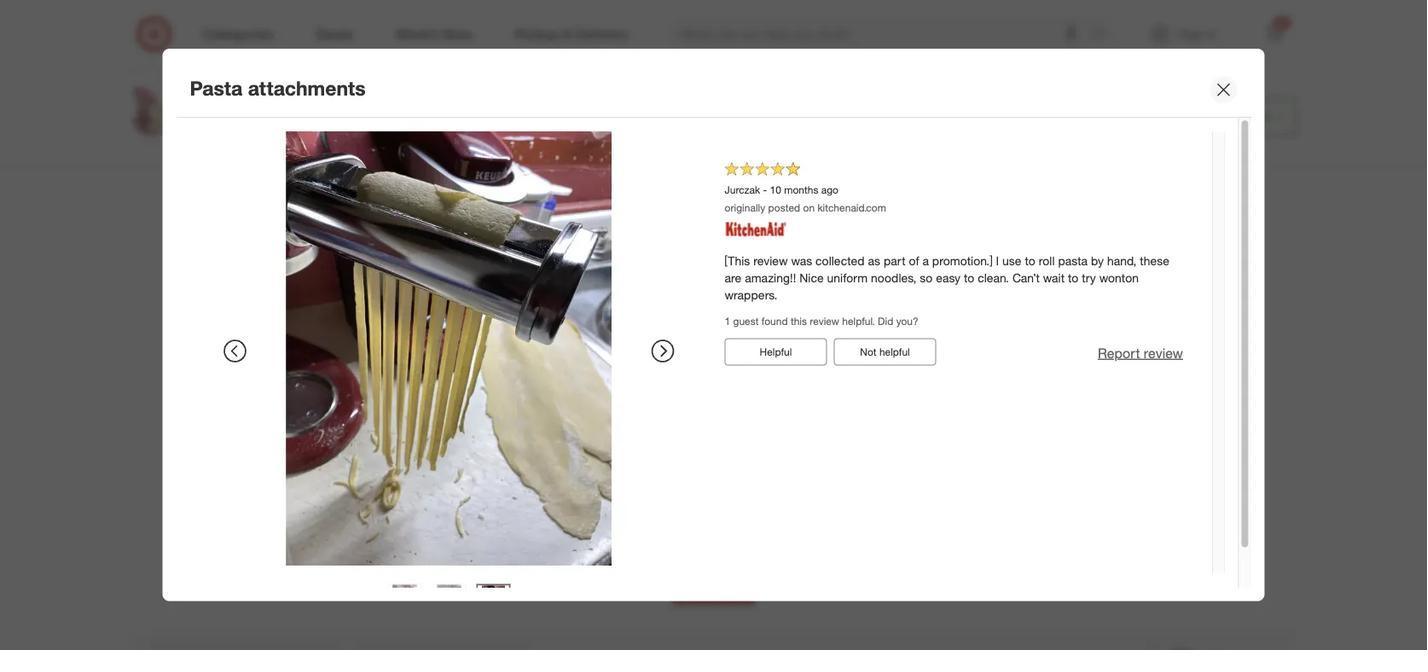 Task type: locate. For each thing, give the bounding box(es) containing it.
not helpful button
[[834, 338, 936, 366]]

originally
[[724, 202, 765, 214]]

use right i
[[1002, 253, 1021, 268]]

- right set
[[480, 105, 486, 121]]

1 horizontal spatial pasta
[[315, 105, 351, 121]]

stars for 4 stars
[[425, 212, 448, 225]]

1 vertical spatial 1
[[724, 314, 730, 327]]

1 vertical spatial %
[[856, 243, 869, 260]]

1 sponsored link from the left
[[140, 0, 280, 17]]

guest
[[733, 314, 759, 327]]

helpful button
[[724, 338, 827, 366]]

0 vertical spatial 4
[[340, 131, 347, 146]]

roller
[[355, 105, 393, 121]]

jurczak - 10 months ago
[[724, 184, 838, 196]]

review
[[753, 253, 788, 268], [810, 314, 839, 327], [1144, 345, 1183, 361], [716, 585, 748, 598]]

ease of use out of 5
[[820, 321, 887, 353]]

to inside easy to clean out of 5
[[723, 321, 734, 335]]

kitchenaid
[[265, 83, 332, 100], [212, 105, 283, 121]]

2 horizontal spatial sponsored link
[[1011, 0, 1151, 17]]

2 out from the left
[[564, 338, 582, 353]]

3 sponsored link from the left
[[1011, 0, 1151, 17]]

1 horizontal spatial sponsored link
[[663, 0, 803, 15]]

pasta
[[1058, 253, 1088, 268]]

ksmpra
[[490, 105, 549, 121]]

4 up 3
[[417, 212, 423, 225]]

pasta right 3pc
[[315, 105, 351, 121]]

1 horizontal spatial 4
[[417, 212, 423, 225]]

stars down 5 stars
[[425, 212, 448, 225]]

& right the roller
[[397, 105, 406, 121]]

off
[[1176, 110, 1188, 123]]

[this review was collected as part of a promotion.] i use to roll pasta by hand, these are amazing!! nice uniform noodles, so easy to clean. can't wait to try wonton wrappers.
[[724, 253, 1169, 302]]

4 left questions
[[340, 131, 347, 146]]

helpful
[[760, 346, 792, 358]]

would
[[873, 243, 912, 260]]

4 for 4 stars
[[417, 212, 423, 225]]

a up 'so'
[[922, 253, 929, 268]]

1 vertical spatial 4
[[417, 212, 423, 225]]

1 horizontal spatial easy
[[936, 270, 960, 285]]

clean
[[738, 321, 768, 335]]

star for 509
[[750, 262, 770, 277]]

3 stars
[[417, 228, 448, 241]]

3pc
[[287, 105, 311, 121]]

easy left guest
[[692, 321, 720, 335]]

- left 10
[[763, 184, 767, 196]]

sale
[[1068, 110, 1089, 123]]

quality out of 5
[[436, 321, 477, 353]]

stars up '2 stars'
[[425, 228, 448, 241]]

)
[[1188, 110, 1191, 123]]

star right [this
[[750, 262, 770, 277]]

100
[[833, 243, 856, 260]]

of inside "quality out of 5"
[[457, 338, 467, 353]]

1 vertical spatial &
[[734, 137, 748, 161]]

4 questions
[[340, 131, 404, 146]]

0 horizontal spatial -
[[480, 105, 486, 121]]

2 stars from the top
[[425, 212, 448, 225]]

stars up 4 stars
[[425, 196, 448, 209]]

1 horizontal spatial 1
[[724, 314, 730, 327]]

1 horizontal spatial star
[[750, 262, 770, 277]]

3
[[417, 228, 423, 241]]

kitchenaid up 3pc
[[265, 83, 332, 100]]

4 stars from the top
[[425, 244, 448, 257]]

0 horizontal spatial 4
[[340, 131, 347, 146]]

not helpful
[[860, 346, 910, 358]]

so
[[920, 270, 932, 285]]

wrappers.
[[724, 287, 777, 302]]

1 out from the left
[[436, 338, 454, 353]]

509 link
[[212, 129, 329, 150]]

& inside shop all kitchenaid kitchenaid 3pc pasta roller & cutter set - ksmpra
[[397, 105, 406, 121]]

509 for 509 star ratings
[[727, 262, 747, 277]]

% up 67
[[856, 243, 869, 260]]

0 horizontal spatial star
[[428, 260, 445, 273]]

0 horizontal spatial use
[[866, 321, 887, 335]]

of down value
[[585, 338, 595, 353]]

70.00
[[1121, 110, 1147, 123]]

0 vertical spatial 1
[[419, 260, 425, 273]]

0 vertical spatial use
[[1002, 253, 1021, 268]]

save
[[1092, 110, 1113, 123]]

by
[[1091, 253, 1104, 268]]

star down '2 stars'
[[428, 260, 445, 273]]

5 inside ease of use out of 5
[[855, 338, 861, 353]]

use
[[1002, 253, 1021, 268], [866, 321, 887, 335]]

out
[[436, 338, 454, 353], [564, 338, 582, 353], [692, 338, 710, 353], [820, 338, 838, 353]]

1 down 2
[[419, 260, 425, 273]]

of right ease
[[852, 321, 863, 335]]

4 for 4 questions
[[340, 131, 347, 146]]

0 horizontal spatial sponsored link
[[140, 0, 280, 17]]

1 horizontal spatial %
[[1164, 110, 1173, 123]]

0 horizontal spatial a
[[708, 585, 713, 598]]

ratings
[[774, 262, 810, 277]]

guest review image 3 of 3, full size image
[[259, 132, 639, 566], [476, 584, 510, 618]]

& up jurczak
[[734, 137, 748, 161]]

use up not
[[866, 321, 887, 335]]

a right write
[[708, 585, 713, 598]]

1 vertical spatial guest review image 3 of 3, full size image
[[476, 584, 510, 618]]

easy to clean out of 5
[[692, 321, 768, 353]]

uniform
[[827, 270, 867, 285]]

of left helpful
[[713, 338, 723, 353]]

1 star
[[419, 260, 445, 273]]

out inside ease of use out of 5
[[820, 338, 838, 353]]

10
[[770, 184, 781, 196]]

0 horizontal spatial &
[[397, 105, 406, 121]]

recommendations
[[873, 263, 970, 277]]

509 down 3pc
[[292, 131, 312, 146]]

4
[[340, 131, 347, 146], [417, 212, 423, 225]]

4.6
[[745, 195, 792, 237]]

of right part
[[909, 253, 919, 268]]

1 left guest
[[724, 314, 730, 327]]

1
[[419, 260, 425, 273], [724, 314, 730, 327]]

kitchenaid down all in the left of the page
[[212, 105, 283, 121]]

1 vertical spatial easy
[[692, 321, 720, 335]]

4 out from the left
[[820, 338, 838, 353]]

use inside ease of use out of 5
[[866, 321, 887, 335]]

3 stars from the top
[[425, 228, 448, 241]]

image of kitchenaid 3pc pasta roller & cutter set - ksmpra image
[[130, 82, 198, 150]]

stars up 1 star
[[425, 244, 448, 257]]

5
[[417, 196, 423, 209], [471, 338, 477, 353], [599, 338, 605, 353], [727, 338, 733, 353], [855, 338, 861, 353]]

3 out from the left
[[692, 338, 710, 353]]

0 horizontal spatial %
[[856, 243, 869, 260]]

2 stars
[[417, 244, 448, 257]]

review right write
[[716, 585, 748, 598]]

as
[[868, 253, 880, 268]]

0 horizontal spatial easy
[[692, 321, 720, 335]]

on
[[803, 202, 815, 214]]

review inside [this review was collected as part of a promotion.] i use to roll pasta by hand, these are amazing!! nice uniform noodles, so easy to clean. can't wait to try wonton wrappers.
[[753, 253, 788, 268]]

1 inside pasta attachments dialog
[[724, 314, 730, 327]]

1 stars from the top
[[425, 196, 448, 209]]

out inside value out of 5
[[564, 338, 582, 353]]

509
[[292, 131, 312, 146], [727, 262, 747, 277]]

write a review
[[679, 585, 748, 598]]

0 horizontal spatial 1
[[419, 260, 425, 273]]

1 vertical spatial -
[[763, 184, 767, 196]]

- inside shop all kitchenaid kitchenaid 3pc pasta roller & cutter set - ksmpra
[[480, 105, 486, 121]]

sponsored link
[[140, 0, 280, 17], [663, 0, 803, 15], [1011, 0, 1151, 17]]

1 horizontal spatial 509
[[727, 262, 747, 277]]

stars
[[425, 196, 448, 209], [425, 212, 448, 225], [425, 228, 448, 241], [425, 244, 448, 257]]

report review
[[1098, 345, 1183, 361]]

of inside easy to clean out of 5
[[713, 338, 723, 353]]

write
[[679, 585, 705, 598]]

509 up wrappers.
[[727, 262, 747, 277]]

review right this
[[810, 314, 839, 327]]

0 vertical spatial 509
[[292, 131, 312, 146]]

helpful.
[[842, 314, 875, 327]]

1 horizontal spatial &
[[734, 137, 748, 161]]

0 vertical spatial a
[[922, 253, 929, 268]]

sponsored
[[663, 2, 713, 15], [140, 4, 191, 17], [1011, 4, 1061, 17]]

% left off
[[1164, 110, 1173, 123]]

1 vertical spatial use
[[866, 321, 887, 335]]

$
[[1116, 110, 1121, 123]]

1 horizontal spatial use
[[1002, 253, 1021, 268]]

-
[[480, 105, 486, 121], [763, 184, 767, 196]]

0 vertical spatial -
[[480, 105, 486, 121]]

report
[[1098, 345, 1140, 361]]

(
[[1149, 110, 1152, 123]]

stars for 5 stars
[[425, 196, 448, 209]]

reviews
[[753, 137, 831, 161]]

wait
[[1043, 270, 1065, 285]]

0 horizontal spatial 509
[[292, 131, 312, 146]]

1 horizontal spatial -
[[763, 184, 767, 196]]

1 vertical spatial 509
[[727, 262, 747, 277]]

use inside [this review was collected as part of a promotion.] i use to roll pasta by hand, these are amazing!! nice uniform noodles, so easy to clean. can't wait to try wonton wrappers.
[[1002, 253, 1021, 268]]

review inside report review button
[[1144, 345, 1183, 361]]

1 vertical spatial pasta
[[315, 105, 351, 121]]

i
[[996, 253, 999, 268]]

&
[[397, 105, 406, 121], [734, 137, 748, 161]]

easy right 'so'
[[936, 270, 960, 285]]

review up amazing!!
[[753, 253, 788, 268]]

ease
[[820, 321, 848, 335]]

0 horizontal spatial pasta
[[190, 76, 243, 100]]

0 vertical spatial pasta
[[190, 76, 243, 100]]

of
[[909, 253, 919, 268], [852, 321, 863, 335], [457, 338, 467, 353], [585, 338, 595, 353], [713, 338, 723, 353], [841, 338, 851, 353]]

zoomed image element
[[198, 132, 699, 629]]

of down quality on the left of the page
[[457, 338, 467, 353]]

1 vertical spatial a
[[708, 585, 713, 598]]

0 vertical spatial guest review image 3 of 3, full size image
[[259, 132, 639, 566]]

easy inside easy to clean out of 5
[[692, 321, 720, 335]]

pasta left all in the left of the page
[[190, 76, 243, 100]]

- inside pasta attachments dialog
[[763, 184, 767, 196]]

0 vertical spatial &
[[397, 105, 406, 121]]

509 for 509
[[292, 131, 312, 146]]

review right report
[[1144, 345, 1183, 361]]

0 vertical spatial easy
[[936, 270, 960, 285]]

1 horizontal spatial a
[[922, 253, 929, 268]]

to left clean on the right
[[723, 321, 734, 335]]

to left roll
[[1025, 253, 1035, 268]]

pasta
[[190, 76, 243, 100], [315, 105, 351, 121]]



Task type: describe. For each thing, give the bounding box(es) containing it.
1 for 1 star
[[419, 260, 425, 273]]

0 vertical spatial kitchenaid
[[265, 83, 332, 100]]

months
[[784, 184, 818, 196]]

this
[[790, 314, 807, 327]]

of inside [this review was collected as part of a promotion.] i use to roll pasta by hand, these are amazing!! nice uniform noodles, so easy to clean. can't wait to try wonton wrappers.
[[909, 253, 919, 268]]

5 inside "quality out of 5"
[[471, 338, 477, 353]]

part
[[884, 253, 905, 268]]

0 horizontal spatial sponsored
[[140, 4, 191, 17]]

recommend
[[916, 243, 994, 260]]

of inside value out of 5
[[585, 338, 595, 353]]

509 star ratings
[[727, 262, 810, 277]]

not
[[860, 346, 876, 358]]

value
[[564, 321, 595, 335]]

1 guest found this review helpful. did you?
[[724, 314, 918, 327]]

[this
[[724, 253, 750, 268]]

sale save $ 70.00 ( 32 % off )
[[1068, 110, 1191, 123]]

amazing!!
[[745, 270, 796, 285]]

originally posted on kitchenaid.com
[[724, 202, 886, 214]]

are
[[724, 270, 741, 285]]

kitchenaid.com
[[817, 202, 886, 214]]

can't
[[1012, 270, 1040, 285]]

jurczak
[[724, 184, 760, 196]]

try
[[1082, 270, 1096, 285]]

found
[[761, 314, 788, 327]]

report review button
[[1098, 343, 1183, 363]]

posted
[[768, 202, 800, 214]]

guest review image 1 of 12, zoom in image
[[293, 432, 399, 539]]

100 % would recommend 67 recommendations
[[833, 243, 994, 277]]

2 sponsored link from the left
[[663, 0, 803, 15]]

did
[[878, 314, 893, 327]]

What can we help you find? suggestions appear below search field
[[670, 15, 1095, 53]]

ratings
[[657, 137, 729, 161]]

% inside 100 % would recommend 67 recommendations
[[856, 243, 869, 260]]

easy inside [this review was collected as part of a promotion.] i use to roll pasta by hand, these are amazing!! nice uniform noodles, so easy to clean. can't wait to try wonton wrappers.
[[936, 270, 960, 285]]

guest review image 2 of 3, full size image
[[432, 584, 466, 618]]

5 inside value out of 5
[[599, 338, 605, 353]]

pasta attachments dialog
[[163, 49, 1265, 629]]

2
[[417, 244, 423, 257]]

32
[[1152, 110, 1164, 123]]

11 link
[[1256, 15, 1294, 53]]

11
[[1278, 17, 1287, 28]]

2 horizontal spatial sponsored
[[1011, 4, 1061, 17]]

1 vertical spatial kitchenaid
[[212, 105, 283, 121]]

questions
[[350, 131, 404, 146]]

guest review image 1 of 3, full size image
[[387, 584, 421, 618]]

shop all kitchenaid kitchenaid 3pc pasta roller & cutter set - ksmpra
[[212, 83, 549, 121]]

1 for 1 guest found this review helpful. did you?
[[724, 314, 730, 327]]

wonton
[[1099, 270, 1139, 285]]

attachments
[[248, 76, 366, 100]]

4 stars
[[417, 212, 448, 225]]

quality
[[436, 321, 477, 335]]

With photos checkbox
[[1147, 646, 1164, 650]]

pasta inside dialog
[[190, 76, 243, 100]]

was
[[791, 253, 812, 268]]

stars for 2 stars
[[425, 244, 448, 257]]

5 stars
[[417, 196, 448, 209]]

search
[[1083, 27, 1124, 44]]

guest review image 3 of 12, zoom in image
[[533, 432, 640, 539]]

out inside easy to clean out of 5
[[692, 338, 710, 353]]

search button
[[1083, 15, 1124, 56]]

a inside [this review was collected as part of a promotion.] i use to roll pasta by hand, these are amazing!! nice uniform noodles, so easy to clean. can't wait to try wonton wrappers.
[[922, 253, 929, 268]]

review inside write a review button
[[716, 585, 748, 598]]

set
[[455, 105, 477, 121]]

clean.
[[978, 270, 1009, 285]]

pasta inside shop all kitchenaid kitchenaid 3pc pasta roller & cutter set - ksmpra
[[315, 105, 351, 121]]

value out of 5
[[564, 321, 605, 353]]

helpful
[[879, 346, 910, 358]]

cutter
[[410, 105, 451, 121]]

5 inside easy to clean out of 5
[[727, 338, 733, 353]]

all
[[248, 83, 262, 100]]

67
[[857, 263, 870, 277]]

of down ease
[[841, 338, 851, 353]]

nice
[[799, 270, 824, 285]]

out inside "quality out of 5"
[[436, 338, 454, 353]]

write a review button
[[672, 578, 756, 605]]

roll
[[1039, 253, 1055, 268]]

pasta attachments
[[190, 76, 366, 100]]

guest
[[596, 137, 652, 161]]

guest review image 2 of 12, zoom in image
[[413, 432, 520, 539]]

a inside button
[[708, 585, 713, 598]]

1 horizontal spatial sponsored
[[663, 2, 713, 15]]

hand,
[[1107, 253, 1136, 268]]

ago
[[821, 184, 838, 196]]

stars for 3 stars
[[425, 228, 448, 241]]

noodles,
[[871, 270, 916, 285]]

to down promotion.]
[[964, 270, 974, 285]]

collected
[[815, 253, 864, 268]]

promotion.]
[[932, 253, 993, 268]]

guest ratings & reviews
[[596, 137, 831, 161]]

to left try
[[1068, 270, 1078, 285]]

shop
[[212, 83, 244, 100]]

star for 1
[[428, 260, 445, 273]]

0 vertical spatial %
[[1164, 110, 1173, 123]]

4 questions link
[[333, 129, 404, 148]]

these
[[1140, 253, 1169, 268]]



Task type: vqa. For each thing, say whether or not it's contained in the screenshot.
YOU?
yes



